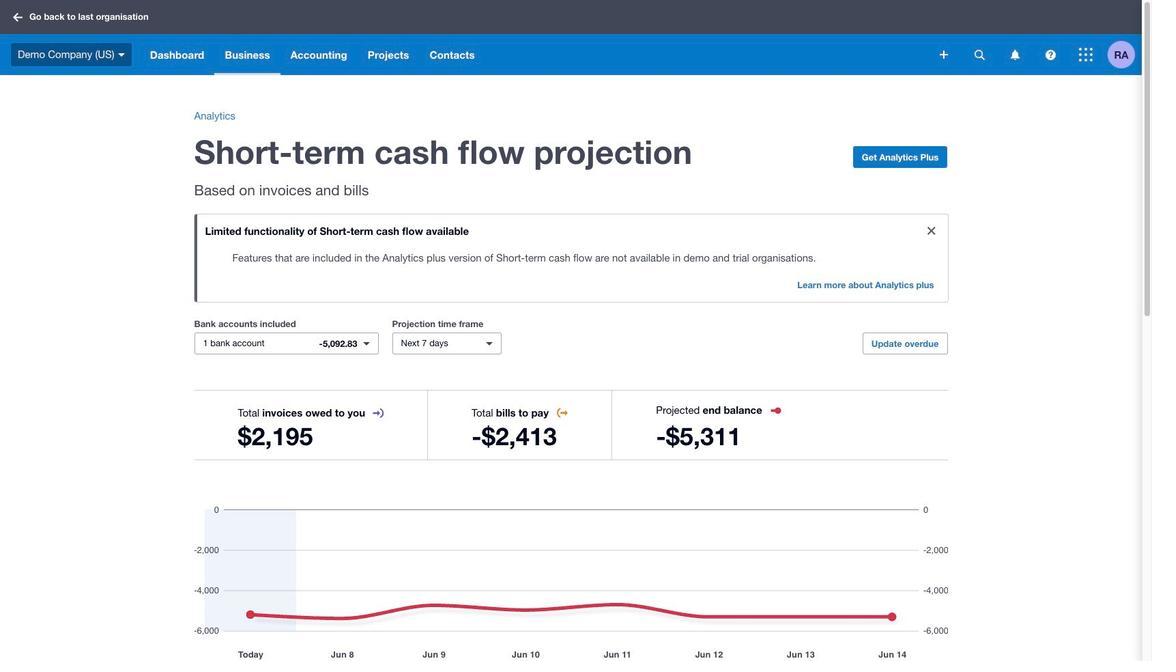 Task type: vqa. For each thing, say whether or not it's contained in the screenshot.
svg image to the right
yes



Task type: locate. For each thing, give the bounding box(es) containing it.
banner
[[0, 0, 1143, 75]]

close image
[[918, 217, 946, 245]]

main content
[[0, 379, 1143, 661]]

svg image
[[941, 51, 949, 59]]

svg image
[[13, 13, 23, 22], [1080, 48, 1094, 61], [975, 50, 985, 60], [1011, 50, 1020, 60], [1046, 50, 1056, 60], [118, 53, 125, 57]]



